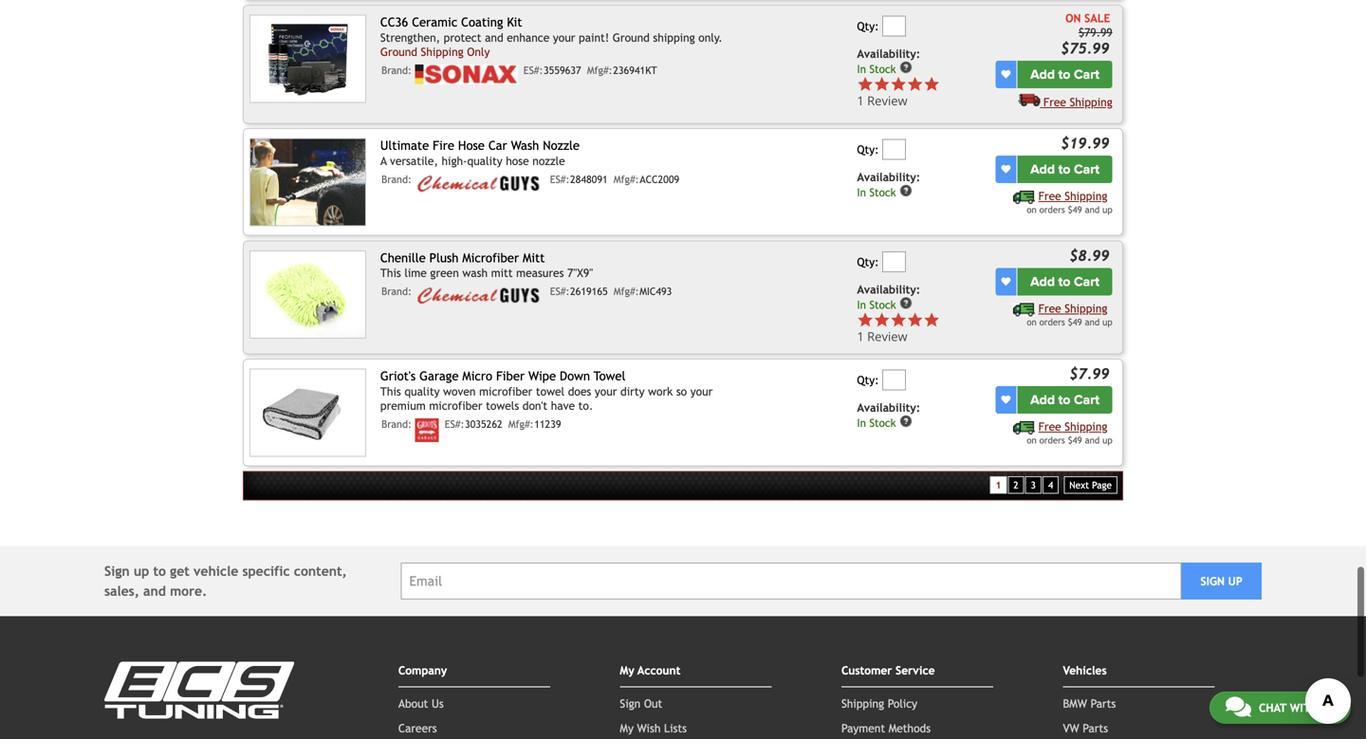 Task type: describe. For each thing, give the bounding box(es) containing it.
es#2848091 - acc2009 - ultimate fire hose car wash nozzle - a versatile, high-quality hose nozzle - chemical guys - audi bmw volkswagen mercedes benz mini porsche image
[[250, 138, 366, 226]]

2 link
[[1008, 476, 1024, 494]]

$7.99
[[1070, 365, 1110, 382]]

sign up to get vehicle specific content, sales, and more.
[[104, 564, 347, 599]]

nozzle
[[532, 154, 565, 167]]

1 brand: from the top
[[381, 64, 412, 76]]

shipping up payment
[[841, 697, 884, 710]]

mfg#: for $8.99
[[614, 286, 639, 298]]

payment
[[841, 722, 885, 735]]

payment methods link
[[841, 722, 931, 735]]

next page
[[1070, 480, 1112, 490]]

policy
[[888, 697, 918, 710]]

next page link
[[1064, 476, 1118, 494]]

$8.99
[[1070, 247, 1110, 264]]

stock for question sign icon for $19.99
[[869, 186, 896, 199]]

1 for on sale
[[857, 92, 864, 109]]

1 1 review link from the top
[[857, 76, 992, 109]]

add to wish list image for $7.99
[[1001, 395, 1011, 405]]

lime
[[404, 266, 427, 280]]

3 link
[[1025, 476, 1042, 494]]

versatile,
[[390, 154, 438, 167]]

es#2619165 - mic493 - chenille plush microfiber mitt - this lime green wash mitt measures 7"x9" - chemical guys - audi bmw volkswagen mercedes benz mini porsche image
[[250, 250, 366, 338]]

shipping policy link
[[841, 697, 918, 710]]

question sign image for $19.99
[[900, 184, 913, 197]]

mitt
[[491, 266, 513, 280]]

shipping policy
[[841, 697, 918, 710]]

this inside the chenille plush microfiber mitt this lime green wash mitt measures 7"x9"
[[380, 266, 401, 280]]

car
[[488, 138, 507, 153]]

add to cart button for $19.99
[[1017, 156, 1113, 183]]

griot's
[[380, 369, 416, 383]]

work
[[648, 384, 673, 398]]

to for $7.99
[[1058, 392, 1071, 408]]

free shipping on orders $49 and up for $7.99
[[1027, 420, 1113, 445]]

shipping
[[653, 31, 695, 44]]

es#: for $19.99
[[550, 173, 570, 185]]

mfg#: for $19.99
[[614, 173, 639, 185]]

your inside cc36 ceramic coating kit strengthen, protect and enhance your paint! ground shipping only. ground shipping only
[[553, 31, 575, 44]]

wish
[[637, 722, 661, 735]]

es#: for $8.99
[[550, 286, 570, 298]]

next
[[1070, 480, 1089, 490]]

sign out link
[[620, 697, 662, 710]]

1 add to cart button from the top
[[1017, 61, 1113, 88]]

lists
[[664, 722, 687, 735]]

free shipping on orders $49 and up for $19.99
[[1027, 189, 1113, 215]]

up inside button
[[1228, 575, 1243, 588]]

3 availability: from the top
[[857, 283, 920, 296]]

2 1 review link from the top
[[857, 92, 940, 109]]

cart for $19.99
[[1074, 161, 1100, 177]]

free for $19.99
[[1039, 189, 1061, 203]]

measures
[[516, 266, 564, 280]]

does
[[568, 384, 591, 398]]

free shipping
[[1044, 95, 1113, 109]]

about
[[398, 697, 428, 710]]

free for $8.99
[[1039, 302, 1061, 315]]

up for $7.99
[[1103, 435, 1113, 445]]

orders for $8.99
[[1039, 317, 1065, 327]]

garage
[[419, 369, 459, 383]]

paint!
[[579, 31, 609, 44]]

es#3035262 - 11239 - griot's garage micro fiber wipe down towel - this quality woven microfiber towel does your dirty work so your premium microfiber towels don't have to. - griot's - audi bmw volkswagen mercedes benz mini porsche image
[[250, 369, 366, 457]]

hose
[[506, 154, 529, 167]]

4 link
[[1043, 476, 1059, 494]]

careers
[[398, 722, 437, 735]]

ultimate fire hose car wash nozzle link
[[380, 138, 580, 153]]

7"x9"
[[567, 266, 593, 280]]

sale
[[1085, 11, 1110, 25]]

cc36 ceramic coating kit link
[[380, 15, 522, 29]]

vw parts link
[[1063, 722, 1108, 735]]

acc2009
[[640, 173, 679, 185]]

ceramic
[[412, 15, 457, 29]]

only
[[467, 45, 490, 58]]

236941kt
[[613, 64, 657, 76]]

and for $7.99
[[1085, 435, 1100, 445]]

sign up button
[[1181, 563, 1262, 600]]

chemical guys - corporate logo image for $8.99
[[415, 286, 544, 307]]

parts for vw parts
[[1083, 722, 1108, 735]]

add to cart for $7.99
[[1030, 392, 1100, 408]]

es#: left the 3559637
[[524, 64, 543, 76]]

quality inside griot's garage micro fiber wipe down towel this quality woven microfiber towel does your dirty work so your premium microfiber towels don't have to.
[[404, 384, 440, 398]]

comments image
[[1226, 695, 1251, 718]]

free shipping image for $7.99
[[1013, 421, 1035, 434]]

on for $19.99
[[1027, 204, 1037, 215]]

towel
[[594, 369, 626, 383]]

mfg#: down paint!
[[587, 64, 613, 76]]

high-
[[442, 154, 467, 167]]

to inside the sign up to get vehicle specific content, sales, and more.
[[153, 564, 166, 579]]

vw
[[1063, 722, 1079, 735]]

customer service
[[841, 664, 935, 677]]

es#: 3559637 mfg#: 236941kt
[[524, 64, 657, 76]]

to for $19.99
[[1058, 161, 1071, 177]]

1 qty: from the top
[[857, 19, 879, 33]]

premium
[[380, 399, 426, 412]]

chenille plush microfiber mitt link
[[380, 250, 545, 265]]

ecs tuning image
[[104, 662, 294, 719]]

my wish lists link
[[620, 722, 687, 735]]

a
[[380, 154, 387, 167]]

1 availability: from the top
[[857, 47, 920, 60]]

3 1 review link from the top
[[857, 312, 992, 345]]

have
[[551, 399, 575, 412]]

brand: for $8.99
[[381, 286, 412, 298]]

2 horizontal spatial your
[[690, 384, 713, 398]]

4
[[1048, 480, 1053, 490]]

4 1 review link from the top
[[857, 328, 940, 345]]

griot's - corporate logo image
[[415, 418, 439, 442]]

1 review for on sale
[[857, 92, 908, 109]]

review for on sale
[[867, 92, 908, 109]]

1 vertical spatial microfiber
[[429, 399, 482, 412]]

on for $7.99
[[1027, 435, 1037, 445]]

wipe
[[528, 369, 556, 383]]

add to wish list image for $19.99
[[1001, 165, 1011, 174]]

wash
[[511, 138, 539, 153]]

about us link
[[398, 697, 444, 710]]

plush
[[429, 250, 459, 265]]

2 in from the top
[[857, 186, 866, 199]]

sales,
[[104, 584, 139, 599]]

cc36
[[380, 15, 408, 29]]

my wish lists
[[620, 722, 687, 735]]

up inside the sign up to get vehicle specific content, sales, and more.
[[134, 564, 149, 579]]

protect
[[444, 31, 481, 44]]

griot's garage micro fiber wipe down towel this quality woven microfiber towel does your dirty work so your premium microfiber towels don't have to.
[[380, 369, 713, 412]]

2 availability: in stock from the top
[[857, 170, 920, 199]]

es#: 2619165 mfg#: mic493
[[550, 286, 672, 298]]

1 vertical spatial ground
[[380, 45, 417, 58]]

1 availability: in stock from the top
[[857, 47, 920, 75]]

stock for question sign icon corresponding to $7.99
[[869, 417, 896, 429]]

on
[[1066, 11, 1081, 25]]

sign for sign up
[[1201, 575, 1225, 588]]

microfiber
[[462, 250, 519, 265]]

Email email field
[[401, 563, 1181, 600]]

1 inside 1 link
[[996, 480, 1001, 490]]

company
[[398, 664, 447, 677]]

so
[[676, 384, 687, 398]]

parts for bmw parts
[[1091, 697, 1116, 710]]

3 availability: in stock from the top
[[857, 283, 920, 311]]

methods
[[889, 722, 931, 735]]

vehicle
[[194, 564, 238, 579]]

shipping up $19.99
[[1070, 95, 1113, 109]]

orders for $19.99
[[1039, 204, 1065, 215]]

strengthen,
[[380, 31, 440, 44]]

get
[[170, 564, 190, 579]]



Task type: locate. For each thing, give the bounding box(es) containing it.
up for $19.99
[[1103, 204, 1113, 215]]

1 vertical spatial free shipping image
[[1013, 421, 1035, 434]]

my for my account
[[620, 664, 635, 677]]

2848091
[[570, 173, 608, 185]]

about us
[[398, 697, 444, 710]]

1 vertical spatial question sign image
[[900, 184, 913, 197]]

wash
[[462, 266, 488, 280]]

3 cart from the top
[[1074, 274, 1100, 290]]

2 $49 from the top
[[1068, 317, 1082, 327]]

add to cart button down $7.99
[[1017, 386, 1113, 414]]

1 my from the top
[[620, 664, 635, 677]]

to left get
[[153, 564, 166, 579]]

4 in from the top
[[857, 417, 866, 429]]

stock
[[869, 63, 896, 75], [869, 186, 896, 199], [869, 298, 896, 311], [869, 417, 896, 429]]

2 vertical spatial free shipping on orders $49 and up
[[1027, 420, 1113, 445]]

2 vertical spatial $49
[[1068, 435, 1082, 445]]

0 vertical spatial 1
[[857, 92, 864, 109]]

sign for sign out
[[620, 697, 641, 710]]

2 brand: from the top
[[381, 173, 412, 185]]

1 question sign image from the top
[[900, 61, 913, 74]]

parts right vw
[[1083, 722, 1108, 735]]

ground up 236941kt
[[613, 31, 650, 44]]

1 review for $8.99
[[857, 328, 908, 345]]

1 vertical spatial free shipping image
[[1013, 303, 1035, 316]]

2 horizontal spatial sign
[[1201, 575, 1225, 588]]

my
[[620, 664, 635, 677], [620, 722, 634, 735]]

$49 for $7.99
[[1068, 435, 1082, 445]]

1 vertical spatial free shipping on orders $49 and up
[[1027, 302, 1113, 327]]

4 availability: from the top
[[857, 401, 920, 414]]

1 vertical spatial chemical guys - corporate logo image
[[415, 286, 544, 307]]

to up free shipping
[[1058, 66, 1071, 83]]

sign inside the sign up to get vehicle specific content, sales, and more.
[[104, 564, 130, 579]]

quality down the ultimate fire hose car wash nozzle link
[[467, 154, 502, 167]]

free shipping on orders $49 and up for $8.99
[[1027, 302, 1113, 327]]

1 vertical spatial my
[[620, 722, 634, 735]]

0 vertical spatial free shipping on orders $49 and up
[[1027, 189, 1113, 215]]

more.
[[170, 584, 207, 599]]

griot's garage micro fiber wipe down towel link
[[380, 369, 626, 383]]

0 vertical spatial ground
[[613, 31, 650, 44]]

1 vertical spatial parts
[[1083, 722, 1108, 735]]

review
[[867, 92, 908, 109], [867, 328, 908, 345]]

$49 for $8.99
[[1068, 317, 1082, 327]]

shipping down $8.99
[[1065, 302, 1108, 315]]

0 vertical spatial parts
[[1091, 697, 1116, 710]]

free shipping image
[[1018, 93, 1040, 106], [1013, 303, 1035, 316]]

3
[[1031, 480, 1036, 490]]

0 vertical spatial quality
[[467, 154, 502, 167]]

add to cart button down $8.99
[[1017, 268, 1113, 295]]

2 chemical guys - corporate logo image from the top
[[415, 286, 544, 307]]

2 on from the top
[[1027, 317, 1037, 327]]

$75.99
[[1061, 40, 1110, 57]]

free for $7.99
[[1039, 420, 1061, 433]]

4 brand: from the top
[[381, 418, 412, 430]]

brand: down strengthen,
[[381, 64, 412, 76]]

microfiber down woven
[[429, 399, 482, 412]]

careers link
[[398, 722, 437, 735]]

free shipping on orders $49 and up down $8.99
[[1027, 302, 1113, 327]]

your down "towel"
[[595, 384, 617, 398]]

chemical guys - corporate logo image
[[415, 173, 544, 194], [415, 286, 544, 307]]

us right about
[[432, 697, 444, 710]]

and inside cc36 ceramic coating kit strengthen, protect and enhance your paint! ground shipping only. ground shipping only
[[485, 31, 503, 44]]

3 in from the top
[[857, 298, 866, 311]]

3 orders from the top
[[1039, 435, 1065, 445]]

0 vertical spatial 1 review
[[857, 92, 908, 109]]

and right 'sales,'
[[143, 584, 166, 599]]

3559637
[[544, 64, 581, 76]]

2 orders from the top
[[1039, 317, 1065, 327]]

3 brand: from the top
[[381, 286, 412, 298]]

sign inside button
[[1201, 575, 1225, 588]]

bmw
[[1063, 697, 1087, 710]]

mfg#: left acc2009
[[614, 173, 639, 185]]

question sign image
[[900, 61, 913, 74], [900, 184, 913, 197], [900, 415, 913, 428]]

your left paint!
[[553, 31, 575, 44]]

micro
[[462, 369, 492, 383]]

0 vertical spatial on
[[1027, 204, 1037, 215]]

add to cart for $19.99
[[1030, 161, 1100, 177]]

towel
[[536, 384, 565, 398]]

0 vertical spatial $49
[[1068, 204, 1082, 215]]

bmw parts link
[[1063, 697, 1116, 710]]

mitt
[[523, 250, 545, 265]]

my account
[[620, 664, 681, 677]]

2 cart from the top
[[1074, 161, 1100, 177]]

3 qty: from the top
[[857, 255, 879, 268]]

2619165
[[570, 286, 608, 298]]

add to cart button
[[1017, 61, 1113, 88], [1017, 156, 1113, 183], [1017, 268, 1113, 295], [1017, 386, 1113, 414]]

us right 'with'
[[1321, 701, 1335, 714]]

chat with us
[[1259, 701, 1335, 714]]

2 add to cart from the top
[[1030, 161, 1100, 177]]

es#: 2848091 mfg#: acc2009
[[550, 173, 679, 185]]

on sale $79.99 $75.99
[[1061, 11, 1113, 57]]

4 availability: in stock from the top
[[857, 401, 920, 429]]

service
[[896, 664, 935, 677]]

cart for $7.99
[[1074, 392, 1100, 408]]

3 question sign image from the top
[[900, 415, 913, 428]]

0 vertical spatial free shipping image
[[1013, 191, 1035, 204]]

1 horizontal spatial quality
[[467, 154, 502, 167]]

3 add to cart from the top
[[1030, 274, 1100, 290]]

to.
[[578, 399, 593, 412]]

add to cart button for $7.99
[[1017, 386, 1113, 414]]

add for $19.99
[[1030, 161, 1055, 177]]

mfg#: left mic493
[[614, 286, 639, 298]]

nozzle
[[543, 138, 580, 153]]

to down $7.99
[[1058, 392, 1071, 408]]

2
[[1014, 480, 1019, 490]]

add to wish list image for $8.99
[[1001, 277, 1011, 286]]

add to cart for $8.99
[[1030, 274, 1100, 290]]

mfg#: down don't
[[508, 418, 534, 430]]

2 1 review from the top
[[857, 328, 908, 345]]

out
[[644, 697, 662, 710]]

my left account
[[620, 664, 635, 677]]

1 review from the top
[[867, 92, 908, 109]]

free
[[1044, 95, 1066, 109], [1039, 189, 1061, 203], [1039, 302, 1061, 315], [1039, 420, 1061, 433]]

3 add to cart button from the top
[[1017, 268, 1113, 295]]

chemical guys - corporate logo image down the ultimate fire hose car wash nozzle a versatile, high-quality hose nozzle
[[415, 173, 544, 194]]

1 vertical spatial on
[[1027, 317, 1037, 327]]

None text field
[[882, 139, 906, 160], [882, 251, 906, 272], [882, 370, 906, 390], [882, 139, 906, 160], [882, 251, 906, 272], [882, 370, 906, 390]]

add to cart down $7.99
[[1030, 392, 1100, 408]]

sonax - corporate logo image
[[415, 64, 518, 84]]

enhance
[[507, 31, 550, 44]]

3 on from the top
[[1027, 435, 1037, 445]]

my for my wish lists
[[620, 722, 634, 735]]

dirty
[[621, 384, 645, 398]]

1 1 review from the top
[[857, 92, 908, 109]]

2 add to wish list image from the top
[[1001, 165, 1011, 174]]

$49
[[1068, 204, 1082, 215], [1068, 317, 1082, 327], [1068, 435, 1082, 445]]

vw parts
[[1063, 722, 1108, 735]]

add to cart button up free shipping
[[1017, 61, 1113, 88]]

page
[[1092, 480, 1112, 490]]

4 add to cart button from the top
[[1017, 386, 1113, 414]]

2 free shipping on orders $49 and up from the top
[[1027, 302, 1113, 327]]

add to cart down $19.99
[[1030, 161, 1100, 177]]

1 vertical spatial this
[[380, 384, 401, 398]]

to down $8.99
[[1058, 274, 1071, 290]]

es#: right the griot's - corporate logo at the bottom left
[[445, 418, 464, 430]]

0 vertical spatial my
[[620, 664, 635, 677]]

1 for $8.99
[[857, 328, 864, 345]]

4 stock from the top
[[869, 417, 896, 429]]

shipping down protect
[[421, 45, 464, 58]]

and for $19.99
[[1085, 204, 1100, 215]]

and up $8.99
[[1085, 204, 1100, 215]]

2 vertical spatial on
[[1027, 435, 1037, 445]]

4 add to cart from the top
[[1030, 392, 1100, 408]]

1 review
[[857, 92, 908, 109], [857, 328, 908, 345]]

question sign image for $7.99
[[900, 415, 913, 428]]

4 add to wish list image from the top
[[1001, 395, 1011, 405]]

coating
[[461, 15, 503, 29]]

$49 up $7.99
[[1068, 317, 1082, 327]]

add to wish list image
[[1001, 70, 1011, 79], [1001, 165, 1011, 174], [1001, 277, 1011, 286], [1001, 395, 1011, 405]]

1 add from the top
[[1030, 66, 1055, 83]]

1 review link
[[857, 76, 992, 109], [857, 92, 940, 109], [857, 312, 992, 345], [857, 328, 940, 345]]

to down $19.99
[[1058, 161, 1071, 177]]

qty: for $19.99
[[857, 143, 879, 156]]

es#: down 'measures'
[[550, 286, 570, 298]]

on for $8.99
[[1027, 317, 1037, 327]]

and up next page
[[1085, 435, 1100, 445]]

sign up
[[1201, 575, 1243, 588]]

content,
[[294, 564, 347, 579]]

this down griot's
[[380, 384, 401, 398]]

add for $8.99
[[1030, 274, 1055, 290]]

your
[[553, 31, 575, 44], [595, 384, 617, 398], [690, 384, 713, 398]]

shipping inside cc36 ceramic coating kit strengthen, protect and enhance your paint! ground shipping only. ground shipping only
[[421, 45, 464, 58]]

mfg#: for $7.99
[[508, 418, 534, 430]]

up
[[1103, 204, 1113, 215], [1103, 317, 1113, 327], [1103, 435, 1113, 445], [134, 564, 149, 579], [1228, 575, 1243, 588]]

shipping down $7.99
[[1065, 420, 1108, 433]]

star image
[[890, 76, 907, 93], [923, 76, 940, 93], [874, 312, 890, 328], [890, 312, 907, 328]]

$79.99
[[1079, 25, 1113, 39]]

quality inside the ultimate fire hose car wash nozzle a versatile, high-quality hose nozzle
[[467, 154, 502, 167]]

2 question sign image from the top
[[900, 184, 913, 197]]

0 horizontal spatial quality
[[404, 384, 440, 398]]

1 vertical spatial 1
[[857, 328, 864, 345]]

this down chenille
[[380, 266, 401, 280]]

0 horizontal spatial your
[[553, 31, 575, 44]]

chenille plush microfiber mitt this lime green wash mitt measures 7"x9"
[[380, 250, 593, 280]]

free shipping on orders $49 and up up next
[[1027, 420, 1113, 445]]

in
[[857, 63, 866, 75], [857, 186, 866, 199], [857, 298, 866, 311], [857, 417, 866, 429]]

cart down $19.99
[[1074, 161, 1100, 177]]

$49 up next
[[1068, 435, 1082, 445]]

2 qty: from the top
[[857, 143, 879, 156]]

don't
[[523, 399, 548, 412]]

None text field
[[882, 16, 906, 37]]

parts right bmw in the right of the page
[[1091, 697, 1116, 710]]

this inside griot's garage micro fiber wipe down towel this quality woven microfiber towel does your dirty work so your premium microfiber towels don't have to.
[[380, 384, 401, 398]]

review for $8.99
[[867, 328, 908, 345]]

es#3559637 - 236941kt - cc36 ceramic coating kit - strengthen, protect and enhance your paint! ground shipping only. - sonax - audi bmw volkswagen mercedes benz mini porsche image
[[250, 15, 366, 103]]

1 add to cart from the top
[[1030, 66, 1100, 83]]

brand: down a
[[381, 173, 412, 185]]

1 horizontal spatial ground
[[613, 31, 650, 44]]

woven
[[443, 384, 476, 398]]

availability:
[[857, 47, 920, 60], [857, 170, 920, 184], [857, 283, 920, 296], [857, 401, 920, 414]]

qty: for $7.99
[[857, 373, 879, 387]]

add to cart button down $19.99
[[1017, 156, 1113, 183]]

1 horizontal spatial sign
[[620, 697, 641, 710]]

add to cart up free shipping
[[1030, 66, 1100, 83]]

1 horizontal spatial your
[[595, 384, 617, 398]]

star image
[[857, 76, 874, 93], [874, 76, 890, 93], [907, 76, 923, 93], [857, 312, 874, 328], [907, 312, 923, 328], [923, 312, 940, 328]]

1 vertical spatial orders
[[1039, 317, 1065, 327]]

0 horizontal spatial ground
[[380, 45, 417, 58]]

0 vertical spatial microfiber
[[479, 384, 533, 398]]

1 free shipping image from the top
[[1013, 191, 1035, 204]]

and down coating
[[485, 31, 503, 44]]

2 vertical spatial question sign image
[[900, 415, 913, 428]]

0 vertical spatial review
[[867, 92, 908, 109]]

cart down $7.99
[[1074, 392, 1100, 408]]

and up $7.99
[[1085, 317, 1100, 327]]

add to cart down $8.99
[[1030, 274, 1100, 290]]

add for $7.99
[[1030, 392, 1055, 408]]

1 stock from the top
[[869, 63, 896, 75]]

free shipping on orders $49 and up up $8.99
[[1027, 189, 1113, 215]]

2 free shipping image from the top
[[1013, 421, 1035, 434]]

down
[[560, 369, 590, 383]]

brand: down premium
[[381, 418, 412, 430]]

qty: for $8.99
[[857, 255, 879, 268]]

1 orders from the top
[[1039, 204, 1065, 215]]

ground
[[613, 31, 650, 44], [380, 45, 417, 58]]

3 add from the top
[[1030, 274, 1055, 290]]

2 add to cart button from the top
[[1017, 156, 1113, 183]]

to
[[1058, 66, 1071, 83], [1058, 161, 1071, 177], [1058, 274, 1071, 290], [1058, 392, 1071, 408], [153, 564, 166, 579]]

chat
[[1259, 701, 1287, 714]]

1 free shipping on orders $49 and up from the top
[[1027, 189, 1113, 215]]

specific
[[242, 564, 290, 579]]

1 $49 from the top
[[1068, 204, 1082, 215]]

1 link
[[990, 476, 1007, 494]]

up for $8.99
[[1103, 317, 1113, 327]]

1 in from the top
[[857, 63, 866, 75]]

2 this from the top
[[380, 384, 401, 398]]

0 vertical spatial this
[[380, 266, 401, 280]]

brand: for $7.99
[[381, 418, 412, 430]]

add
[[1030, 66, 1055, 83], [1030, 161, 1055, 177], [1030, 274, 1055, 290], [1030, 392, 1055, 408]]

es#: 3035262 mfg#: 11239
[[445, 418, 561, 430]]

your right the so
[[690, 384, 713, 398]]

cc36 ceramic coating kit strengthen, protect and enhance your paint! ground shipping only. ground shipping only
[[380, 15, 723, 58]]

$49 for $19.99
[[1068, 204, 1082, 215]]

sign for sign up to get vehicle specific content, sales, and more.
[[104, 564, 130, 579]]

question sign image
[[900, 296, 913, 310]]

0 vertical spatial chemical guys - corporate logo image
[[415, 173, 544, 194]]

add to cart
[[1030, 66, 1100, 83], [1030, 161, 1100, 177], [1030, 274, 1100, 290], [1030, 392, 1100, 408]]

stock for third question sign icon from the bottom of the page
[[869, 63, 896, 75]]

2 vertical spatial orders
[[1039, 435, 1065, 445]]

fire
[[433, 138, 454, 153]]

to for $8.99
[[1058, 274, 1071, 290]]

brand: down lime
[[381, 286, 412, 298]]

chemical guys - corporate logo image for $19.99
[[415, 173, 544, 194]]

1 vertical spatial $49
[[1068, 317, 1082, 327]]

orders for $7.99
[[1039, 435, 1065, 445]]

2 add from the top
[[1030, 161, 1055, 177]]

4 add from the top
[[1030, 392, 1055, 408]]

ground down strengthen,
[[380, 45, 417, 58]]

4 cart from the top
[[1074, 392, 1100, 408]]

cart down $75.99
[[1074, 66, 1100, 83]]

microfiber up "towels"
[[479, 384, 533, 398]]

free shipping image for $19.99
[[1013, 191, 1035, 204]]

es#: for $7.99
[[445, 418, 464, 430]]

2 availability: from the top
[[857, 170, 920, 184]]

cart down $8.99
[[1074, 274, 1100, 290]]

cart for $8.99
[[1074, 274, 1100, 290]]

1 on from the top
[[1027, 204, 1037, 215]]

3 $49 from the top
[[1068, 435, 1082, 445]]

1 cart from the top
[[1074, 66, 1100, 83]]

and inside the sign up to get vehicle specific content, sales, and more.
[[143, 584, 166, 599]]

chemical guys - corporate logo image down wash
[[415, 286, 544, 307]]

account
[[638, 664, 681, 677]]

3 free shipping on orders $49 and up from the top
[[1027, 420, 1113, 445]]

this
[[380, 266, 401, 280], [380, 384, 401, 398]]

brand: for $19.99
[[381, 173, 412, 185]]

customer
[[841, 664, 892, 677]]

2 review from the top
[[867, 328, 908, 345]]

3 stock from the top
[[869, 298, 896, 311]]

stock for question sign image at top right
[[869, 298, 896, 311]]

0 vertical spatial orders
[[1039, 204, 1065, 215]]

0 horizontal spatial us
[[432, 697, 444, 710]]

0 vertical spatial question sign image
[[900, 61, 913, 74]]

4 qty: from the top
[[857, 373, 879, 387]]

1 vertical spatial review
[[867, 328, 908, 345]]

1 chemical guys - corporate logo image from the top
[[415, 173, 544, 194]]

quality
[[467, 154, 502, 167], [404, 384, 440, 398]]

1 vertical spatial 1 review
[[857, 328, 908, 345]]

1 this from the top
[[380, 266, 401, 280]]

hose
[[458, 138, 485, 153]]

2 my from the top
[[620, 722, 634, 735]]

2 vertical spatial 1
[[996, 480, 1001, 490]]

only.
[[699, 31, 723, 44]]

3035262
[[465, 418, 503, 430]]

0 horizontal spatial sign
[[104, 564, 130, 579]]

1 add to wish list image from the top
[[1001, 70, 1011, 79]]

my left wish
[[620, 722, 634, 735]]

kit
[[507, 15, 522, 29]]

add to cart button for $8.99
[[1017, 268, 1113, 295]]

0 vertical spatial free shipping image
[[1018, 93, 1040, 106]]

mic493
[[640, 286, 672, 298]]

with
[[1290, 701, 1318, 714]]

and for $8.99
[[1085, 317, 1100, 327]]

2 stock from the top
[[869, 186, 896, 199]]

free shipping image
[[1013, 191, 1035, 204], [1013, 421, 1035, 434]]

1 horizontal spatial us
[[1321, 701, 1335, 714]]

1 vertical spatial quality
[[404, 384, 440, 398]]

$49 up $8.99
[[1068, 204, 1082, 215]]

3 add to wish list image from the top
[[1001, 277, 1011, 286]]

es#: down 'nozzle'
[[550, 173, 570, 185]]

shipping down $19.99
[[1065, 189, 1108, 203]]

mfg#:
[[587, 64, 613, 76], [614, 173, 639, 185], [614, 286, 639, 298], [508, 418, 534, 430]]

quality down garage at the left
[[404, 384, 440, 398]]



Task type: vqa. For each thing, say whether or not it's contained in the screenshot.
OFF SET O2 SENSOR WRENCH
no



